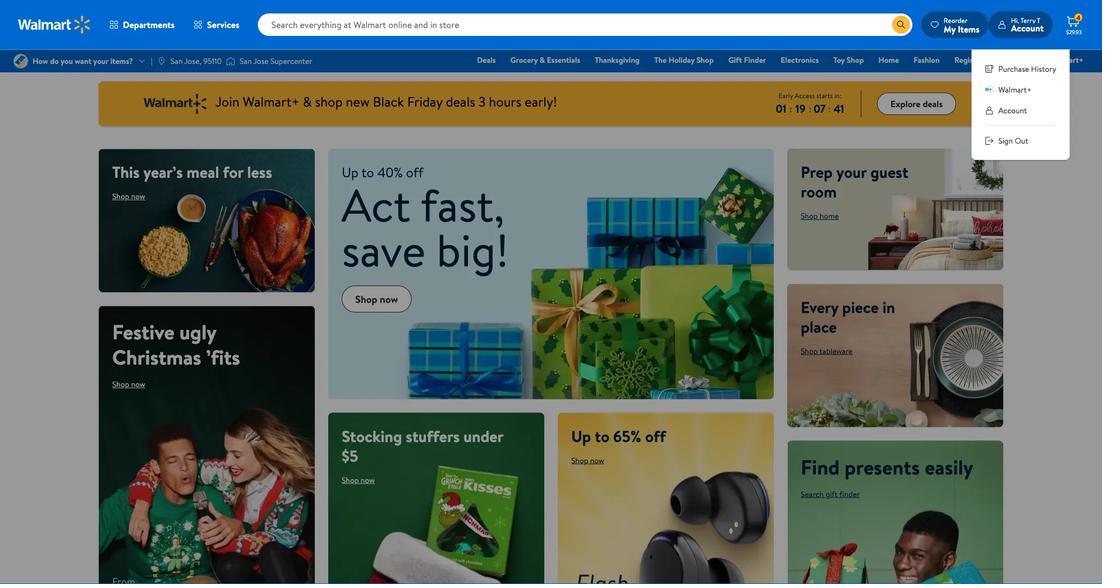 Task type: locate. For each thing, give the bounding box(es) containing it.
meal
[[187, 161, 219, 183]]

shop for up to 65% off
[[571, 455, 589, 466]]

walmart+ right join
[[243, 92, 300, 111]]

shop down $5
[[342, 475, 359, 486]]

ugly
[[179, 318, 216, 346]]

deals
[[477, 54, 496, 65]]

shop for this year's meal for less
[[112, 191, 129, 202]]

this
[[112, 161, 140, 183]]

: left 41
[[828, 102, 831, 115]]

2 horizontal spatial :
[[828, 102, 831, 115]]

shop now down up
[[571, 455, 605, 466]]

act fast, save big!
[[342, 173, 509, 281]]

shop down the christmas
[[112, 379, 129, 390]]

for
[[223, 161, 243, 183]]

shop now link down the christmas
[[112, 379, 145, 390]]

now down this
[[131, 191, 145, 202]]

act
[[342, 173, 411, 236]]

new
[[346, 92, 370, 111]]

shop now link for this year's meal for less
[[112, 191, 145, 202]]

stuffers
[[406, 425, 460, 447]]

shop now down this
[[112, 191, 145, 202]]

account
[[1011, 22, 1044, 34], [999, 105, 1028, 116]]

& right grocery
[[540, 54, 545, 65]]

2 : from the left
[[809, 102, 812, 115]]

year's
[[143, 161, 183, 183]]

shop now for act fast, save big!
[[355, 292, 398, 306]]

& left the shop
[[303, 92, 312, 111]]

now down save
[[380, 292, 398, 306]]

0 horizontal spatial :
[[790, 102, 792, 115]]

3
[[479, 92, 486, 111]]

the holiday shop
[[655, 54, 714, 65]]

every
[[801, 296, 839, 318]]

shop for act fast, save big!
[[355, 292, 378, 306]]

now for act fast, save big!
[[380, 292, 398, 306]]

41
[[834, 101, 845, 116]]

now down the christmas
[[131, 379, 145, 390]]

shop now link down up
[[571, 455, 605, 466]]

search gift finder link
[[801, 489, 860, 500]]

1 horizontal spatial &
[[540, 54, 545, 65]]

walmart+ down $29.93
[[1051, 54, 1084, 65]]

thanksgiving
[[595, 54, 640, 65]]

1 horizontal spatial walmart+
[[999, 84, 1032, 95]]

shop now down save
[[355, 292, 398, 306]]

friday
[[407, 92, 443, 111]]

the holiday shop link
[[650, 54, 719, 66]]

account up sign out
[[999, 105, 1028, 116]]

shop left home
[[801, 211, 818, 221]]

1 horizontal spatial deals
[[923, 98, 943, 110]]

1 vertical spatial walmart+ link
[[985, 84, 1057, 95]]

registry link
[[950, 54, 988, 66]]

fashion link
[[909, 54, 945, 66]]

registry
[[955, 54, 983, 65]]

every piece in place
[[801, 296, 896, 338]]

: left 19
[[790, 102, 792, 115]]

toy shop link
[[829, 54, 869, 66]]

Walmart Site-Wide search field
[[258, 13, 913, 36]]

2 horizontal spatial walmart+
[[1051, 54, 1084, 65]]

65%
[[614, 425, 642, 447]]

explore deals
[[891, 98, 943, 110]]

now down to
[[590, 455, 605, 466]]

1 horizontal spatial :
[[809, 102, 812, 115]]

home link
[[874, 54, 905, 66]]

finder
[[840, 489, 860, 500]]

shop now link down $5
[[342, 475, 375, 486]]

0 horizontal spatial &
[[303, 92, 312, 111]]

under
[[464, 425, 503, 447]]

walmart+ link up account link
[[985, 84, 1057, 95]]

shop now for this year's meal for less
[[112, 191, 145, 202]]

sign out
[[999, 135, 1029, 146]]

shop home link
[[801, 211, 839, 221]]

shop now
[[112, 191, 145, 202], [355, 292, 398, 306], [112, 379, 145, 390], [571, 455, 605, 466], [342, 475, 375, 486]]

shop now link down this
[[112, 191, 145, 202]]

account up debit
[[1011, 22, 1044, 34]]

deals right 'explore'
[[923, 98, 943, 110]]

festive ugly christmas 'fits
[[112, 318, 240, 371]]

grocery & essentials link
[[506, 54, 586, 66]]

terry
[[1021, 15, 1036, 25]]

grocery & essentials
[[511, 54, 580, 65]]

&
[[540, 54, 545, 65], [303, 92, 312, 111]]

0 vertical spatial &
[[540, 54, 545, 65]]

save
[[342, 218, 426, 281]]

holiday
[[669, 54, 695, 65]]

one debit link
[[993, 54, 1041, 66]]

shop for stocking stuffers under $5
[[342, 475, 359, 486]]

sign
[[999, 135, 1013, 146]]

walmart+ link down $29.93
[[1045, 54, 1089, 66]]

purchase
[[999, 63, 1030, 74]]

:
[[790, 102, 792, 115], [809, 102, 812, 115], [828, 102, 831, 115]]

find
[[801, 453, 840, 481]]

account link
[[985, 104, 1057, 116]]

now down stocking on the left bottom
[[361, 475, 375, 486]]

my
[[944, 23, 956, 35]]

shop right toy
[[847, 54, 864, 65]]

shop now link for festive ugly christmas 'fits
[[112, 379, 145, 390]]

explore
[[891, 98, 921, 110]]

shop down save
[[355, 292, 378, 306]]

toy shop
[[834, 54, 864, 65]]

shop now down $5
[[342, 475, 375, 486]]

grocery
[[511, 54, 538, 65]]

hi, terry t account
[[1011, 15, 1044, 34]]

3 : from the left
[[828, 102, 831, 115]]

shop down this
[[112, 191, 129, 202]]

this year's meal for less
[[112, 161, 272, 183]]

explore deals button
[[878, 93, 957, 115]]

shop tableware link
[[801, 346, 853, 357]]

walmart+ image
[[985, 85, 994, 94]]

: left the 07
[[809, 102, 812, 115]]

shop now down the christmas
[[112, 379, 145, 390]]

fast,
[[421, 173, 505, 236]]

shop home
[[801, 211, 839, 221]]

thanksgiving link
[[590, 54, 645, 66]]

access
[[795, 91, 815, 100]]

deals link
[[472, 54, 501, 66]]

walmart+ down purchase at the top right of page
[[999, 84, 1032, 95]]

shop now link down save
[[342, 286, 412, 313]]

deals left 3
[[446, 92, 475, 111]]

sign out link
[[985, 135, 1057, 147]]

one debit
[[998, 54, 1036, 65]]

1 : from the left
[[790, 102, 792, 115]]

reorder my items
[[944, 15, 980, 35]]

shop down place
[[801, 346, 818, 357]]

shop tableware
[[801, 346, 853, 357]]

shop down up
[[571, 455, 589, 466]]

to
[[595, 425, 610, 447]]

hours
[[489, 92, 522, 111]]

stocking
[[342, 425, 402, 447]]



Task type: describe. For each thing, give the bounding box(es) containing it.
shop now link for up to 65% off
[[571, 455, 605, 466]]

the
[[655, 54, 667, 65]]

tableware
[[820, 346, 853, 357]]

guest
[[871, 161, 909, 183]]

0 vertical spatial walmart+ link
[[1045, 54, 1089, 66]]

departments button
[[100, 11, 184, 38]]

early
[[779, 91, 793, 100]]

search gift finder
[[801, 489, 860, 500]]

out
[[1015, 135, 1029, 146]]

join
[[216, 92, 240, 111]]

0 vertical spatial account
[[1011, 22, 1044, 34]]

starts
[[817, 91, 833, 100]]

shop for every piece in place
[[801, 346, 818, 357]]

place
[[801, 316, 837, 338]]

home
[[820, 211, 839, 221]]

find presents easily
[[801, 453, 974, 481]]

gift finder
[[729, 54, 766, 65]]

services
[[207, 19, 240, 31]]

now for festive ugly christmas 'fits
[[131, 379, 145, 390]]

gift
[[729, 54, 742, 65]]

shop now link for act fast, save big!
[[342, 286, 412, 313]]

early!
[[525, 92, 557, 111]]

easily
[[925, 453, 974, 481]]

stocking stuffers under $5
[[342, 425, 503, 467]]

search
[[801, 489, 824, 500]]

$29.93
[[1067, 28, 1082, 36]]

services button
[[184, 11, 249, 38]]

piece
[[843, 296, 879, 318]]

shop now for festive ugly christmas 'fits
[[112, 379, 145, 390]]

shop now link for stocking stuffers under $5
[[342, 475, 375, 486]]

early access starts in: 01 : 19 : 07 : 41
[[776, 91, 845, 116]]

up
[[571, 425, 591, 447]]

1 vertical spatial account
[[999, 105, 1028, 116]]

t
[[1037, 15, 1041, 25]]

festive
[[112, 318, 175, 346]]

one
[[998, 54, 1015, 65]]

your
[[837, 161, 867, 183]]

electronics link
[[776, 54, 824, 66]]

0 horizontal spatial deals
[[446, 92, 475, 111]]

home
[[879, 54, 900, 65]]

search icon image
[[897, 20, 906, 29]]

in
[[883, 296, 896, 318]]

0 horizontal spatial walmart+
[[243, 92, 300, 111]]

shop
[[315, 92, 343, 111]]

history
[[1032, 63, 1057, 74]]

in:
[[835, 91, 842, 100]]

deals inside button
[[923, 98, 943, 110]]

join walmart+ & shop new black friday deals 3 hours early!
[[216, 92, 557, 111]]

toy
[[834, 54, 845, 65]]

presents
[[845, 453, 920, 481]]

shop for prep your guest room
[[801, 211, 818, 221]]

shop now for stocking stuffers under $5
[[342, 475, 375, 486]]

purchase history link
[[985, 63, 1057, 75]]

walmart image
[[18, 16, 91, 34]]

debit
[[1017, 54, 1036, 65]]

finder
[[744, 54, 766, 65]]

departments
[[123, 19, 175, 31]]

hi,
[[1011, 15, 1020, 25]]

off
[[645, 425, 666, 447]]

19
[[796, 101, 806, 116]]

shop right the 'holiday'
[[697, 54, 714, 65]]

shop for festive ugly christmas 'fits
[[112, 379, 129, 390]]

1 vertical spatial &
[[303, 92, 312, 111]]

reorder
[[944, 15, 968, 25]]

now for up to 65% off
[[590, 455, 605, 466]]

electronics
[[781, 54, 819, 65]]

4
[[1077, 13, 1081, 22]]

now for this year's meal for less
[[131, 191, 145, 202]]

christmas
[[112, 343, 201, 371]]

prep
[[801, 161, 833, 183]]

$5
[[342, 445, 358, 467]]

gift
[[826, 489, 838, 500]]

Search search field
[[258, 13, 913, 36]]

'fits
[[206, 343, 240, 371]]

purchase history
[[999, 63, 1057, 74]]

fashion
[[914, 54, 940, 65]]

big!
[[437, 218, 509, 281]]

shop now for up to 65% off
[[571, 455, 605, 466]]

less
[[247, 161, 272, 183]]

up to 65% off
[[571, 425, 666, 447]]

room
[[801, 181, 837, 203]]

now for stocking stuffers under $5
[[361, 475, 375, 486]]

07
[[814, 101, 826, 116]]

01
[[776, 101, 787, 116]]

prep your guest room
[[801, 161, 909, 203]]

essentials
[[547, 54, 580, 65]]

walmart plus logo image
[[144, 94, 207, 114]]



Task type: vqa. For each thing, say whether or not it's contained in the screenshot.


